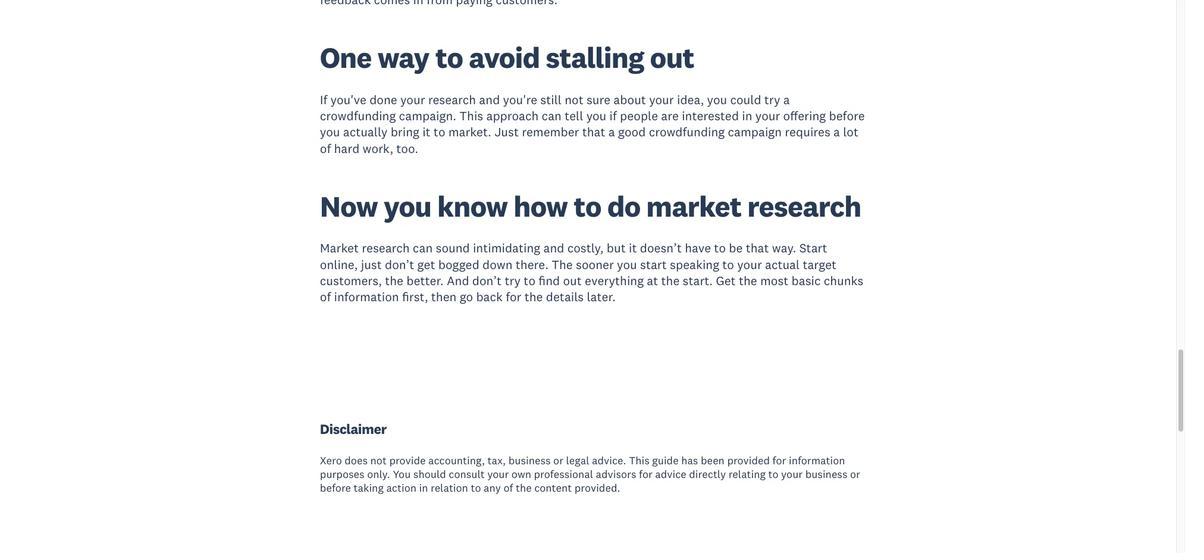 Task type: locate. For each thing, give the bounding box(es) containing it.
1 horizontal spatial try
[[765, 91, 781, 108]]

to
[[436, 39, 463, 76], [434, 124, 446, 140], [574, 188, 602, 224], [715, 240, 726, 256], [723, 256, 735, 272], [524, 273, 536, 289], [769, 467, 779, 481], [471, 481, 481, 495]]

not right does
[[371, 454, 387, 467]]

don't left get
[[385, 256, 415, 272]]

sure
[[587, 91, 611, 108]]

of right any
[[504, 481, 513, 495]]

0 horizontal spatial for
[[506, 289, 522, 305]]

you've
[[331, 91, 367, 108]]

that
[[583, 124, 606, 140], [746, 240, 769, 256]]

your down the be
[[738, 256, 762, 272]]

before up lot
[[829, 108, 865, 124]]

about
[[614, 91, 646, 108]]

bogged
[[439, 256, 480, 272]]

actual
[[766, 256, 800, 272]]

only.
[[367, 467, 390, 481]]

this
[[460, 108, 483, 124], [629, 454, 650, 467]]

0 horizontal spatial crowdfunding
[[320, 108, 396, 124]]

that down tell
[[583, 124, 606, 140]]

0 vertical spatial can
[[542, 108, 562, 124]]

in down could
[[742, 108, 753, 124]]

1 horizontal spatial information
[[789, 454, 846, 467]]

you inside market research can sound intimidating and costly, but it doesn't have to be that way. start online, just don't get bogged down there. the sooner you start speaking to your actual target customers, the better. and don't try to find out everything at the start. get the most basic chunks of information first, then go back for the details later.
[[617, 256, 637, 272]]

your up campaign.
[[401, 91, 425, 108]]

1 horizontal spatial out
[[650, 39, 695, 76]]

for left advice
[[639, 467, 653, 481]]

to down campaign.
[[434, 124, 446, 140]]

1 horizontal spatial can
[[542, 108, 562, 124]]

and up the
[[544, 240, 565, 256]]

if
[[320, 91, 328, 108]]

1 vertical spatial this
[[629, 454, 650, 467]]

2 vertical spatial of
[[504, 481, 513, 495]]

can up get
[[413, 240, 433, 256]]

1 vertical spatial that
[[746, 240, 769, 256]]

be
[[729, 240, 743, 256]]

it down campaign.
[[423, 124, 431, 140]]

approach
[[487, 108, 539, 124]]

1 horizontal spatial a
[[784, 91, 790, 108]]

it inside market research can sound intimidating and costly, but it doesn't have to be that way. start online, just don't get bogged down there. the sooner you start speaking to your actual target customers, the better. and don't try to find out everything at the start. get the most basic chunks of information first, then go back for the details later.
[[629, 240, 637, 256]]

0 vertical spatial not
[[565, 91, 584, 108]]

1 horizontal spatial research
[[428, 91, 476, 108]]

to inside if you've done your research and you're still not sure about your idea, you could try a crowdfunding campaign. this approach can tell you if people are interested in your offering before you actually bring it to market. just remember that a good crowdfunding campaign requires a lot of hard work, too.
[[434, 124, 446, 140]]

it inside if you've done your research and you're still not sure about your idea, you could try a crowdfunding campaign. this approach can tell you if people are interested in your offering before you actually bring it to market. just remember that a good crowdfunding campaign requires a lot of hard work, too.
[[423, 124, 431, 140]]

1 vertical spatial it
[[629, 240, 637, 256]]

it
[[423, 124, 431, 140], [629, 240, 637, 256]]

you down but
[[617, 256, 637, 272]]

0 vertical spatial and
[[479, 91, 500, 108]]

it right but
[[629, 240, 637, 256]]

that inside if you've done your research and you're still not sure about your idea, you could try a crowdfunding campaign. this approach can tell you if people are interested in your offering before you actually bring it to market. just remember that a good crowdfunding campaign requires a lot of hard work, too.
[[583, 124, 606, 140]]

sooner
[[576, 256, 614, 272]]

information inside xero does not provide accounting, tax, business or legal advice. this guide has been provided for information purposes only. you should consult your own professional advisors for advice directly relating to your business or before taking action in relation to any of the content provided.
[[789, 454, 846, 467]]

hard
[[334, 140, 360, 156]]

but
[[607, 240, 626, 256]]

1 horizontal spatial that
[[746, 240, 769, 256]]

market research can sound intimidating and costly, but it doesn't have to be that way. start online, just don't get bogged down there. the sooner you start speaking to your actual target customers, the better. and don't try to find out everything at the start. get the most basic chunks of information first, then go back for the details later.
[[320, 240, 864, 305]]

and inside market research can sound intimidating and costly, but it doesn't have to be that way. start online, just don't get bogged down there. the sooner you start speaking to your actual target customers, the better. and don't try to find out everything at the start. get the most basic chunks of information first, then go back for the details later.
[[544, 240, 565, 256]]

a up offering
[[784, 91, 790, 108]]

0 vertical spatial crowdfunding
[[320, 108, 396, 124]]

the right at
[[662, 273, 680, 289]]

out inside market research can sound intimidating and costly, but it doesn't have to be that way. start online, just don't get bogged down there. the sooner you start speaking to your actual target customers, the better. and don't try to find out everything at the start. get the most basic chunks of information first, then go back for the details later.
[[563, 273, 582, 289]]

1 vertical spatial research
[[748, 188, 862, 224]]

for right the provided
[[773, 454, 787, 467]]

market
[[647, 188, 742, 224]]

0 vertical spatial of
[[320, 140, 331, 156]]

legal
[[566, 454, 590, 467]]

content
[[535, 481, 572, 495]]

1 vertical spatial not
[[371, 454, 387, 467]]

and for intimidating
[[544, 240, 565, 256]]

research up campaign.
[[428, 91, 476, 108]]

for inside market research can sound intimidating and costly, but it doesn't have to be that way. start online, just don't get bogged down there. the sooner you start speaking to your actual target customers, the better. and don't try to find out everything at the start. get the most basic chunks of information first, then go back for the details later.
[[506, 289, 522, 305]]

before down the "xero"
[[320, 481, 351, 495]]

don't
[[385, 256, 415, 272], [473, 273, 502, 289]]

can
[[542, 108, 562, 124], [413, 240, 433, 256]]

are
[[662, 108, 679, 124]]

to up get
[[723, 256, 735, 272]]

requires
[[785, 124, 831, 140]]

in right action on the bottom left of page
[[419, 481, 428, 495]]

business
[[509, 454, 551, 467], [806, 467, 848, 481]]

then
[[431, 289, 457, 305]]

at
[[647, 273, 659, 289]]

before inside if you've done your research and you're still not sure about your idea, you could try a crowdfunding campaign. this approach can tell you if people are interested in your offering before you actually bring it to market. just remember that a good crowdfunding campaign requires a lot of hard work, too.
[[829, 108, 865, 124]]

purposes
[[320, 467, 365, 481]]

go
[[460, 289, 473, 305]]

0 vertical spatial try
[[765, 91, 781, 108]]

and up approach
[[479, 91, 500, 108]]

of inside market research can sound intimidating and costly, but it doesn't have to be that way. start online, just don't get bogged down there. the sooner you start speaking to your actual target customers, the better. and don't try to find out everything at the start. get the most basic chunks of information first, then go back for the details later.
[[320, 289, 331, 305]]

1 horizontal spatial and
[[544, 240, 565, 256]]

research
[[428, 91, 476, 108], [748, 188, 862, 224], [362, 240, 410, 256]]

1 vertical spatial before
[[320, 481, 351, 495]]

out up the 'details'
[[563, 273, 582, 289]]

0 vertical spatial information
[[334, 289, 399, 305]]

2 vertical spatial research
[[362, 240, 410, 256]]

information inside market research can sound intimidating and costly, but it doesn't have to be that way. start online, just don't get bogged down there. the sooner you start speaking to your actual target customers, the better. and don't try to find out everything at the start. get the most basic chunks of information first, then go back for the details later.
[[334, 289, 399, 305]]

1 horizontal spatial not
[[565, 91, 584, 108]]

not inside if you've done your research and you're still not sure about your idea, you could try a crowdfunding campaign. this approach can tell you if people are interested in your offering before you actually bring it to market. just remember that a good crowdfunding campaign requires a lot of hard work, too.
[[565, 91, 584, 108]]

of inside xero does not provide accounting, tax, business or legal advice. this guide has been provided for information purposes only. you should consult your own professional advisors for advice directly relating to your business or before taking action in relation to any of the content provided.
[[504, 481, 513, 495]]

2 horizontal spatial research
[[748, 188, 862, 224]]

1 vertical spatial and
[[544, 240, 565, 256]]

taking
[[354, 481, 384, 495]]

a down if
[[609, 124, 615, 140]]

out
[[650, 39, 695, 76], [563, 273, 582, 289]]

this up market.
[[460, 108, 483, 124]]

remember
[[522, 124, 579, 140]]

don't up back
[[473, 273, 502, 289]]

you
[[707, 91, 728, 108], [587, 108, 607, 124], [320, 124, 340, 140], [384, 188, 432, 224], [617, 256, 637, 272]]

0 horizontal spatial try
[[505, 273, 521, 289]]

down
[[483, 256, 513, 272]]

1 vertical spatial try
[[505, 273, 521, 289]]

the
[[385, 273, 404, 289], [662, 273, 680, 289], [739, 273, 758, 289], [525, 289, 543, 305], [516, 481, 532, 495]]

1 horizontal spatial business
[[806, 467, 848, 481]]

you
[[393, 467, 411, 481]]

avoid
[[469, 39, 540, 76]]

how
[[514, 188, 568, 224]]

your
[[401, 91, 425, 108], [650, 91, 674, 108], [756, 108, 781, 124], [738, 256, 762, 272], [488, 467, 509, 481], [782, 467, 803, 481]]

0 horizontal spatial information
[[334, 289, 399, 305]]

0 vertical spatial it
[[423, 124, 431, 140]]

the inside xero does not provide accounting, tax, business or legal advice. this guide has been provided for information purposes only. you should consult your own professional advisors for advice directly relating to your business or before taking action in relation to any of the content provided.
[[516, 481, 532, 495]]

1 horizontal spatial before
[[829, 108, 865, 124]]

crowdfunding up actually
[[320, 108, 396, 124]]

not inside xero does not provide accounting, tax, business or legal advice. this guide has been provided for information purposes only. you should consult your own professional advisors for advice directly relating to your business or before taking action in relation to any of the content provided.
[[371, 454, 387, 467]]

crowdfunding down 'are'
[[649, 124, 725, 140]]

1 vertical spatial crowdfunding
[[649, 124, 725, 140]]

research up the start
[[748, 188, 862, 224]]

1 horizontal spatial crowdfunding
[[649, 124, 725, 140]]

has
[[682, 454, 699, 467]]

your up 'campaign'
[[756, 108, 781, 124]]

chunks
[[824, 273, 864, 289]]

0 horizontal spatial not
[[371, 454, 387, 467]]

better.
[[407, 273, 444, 289]]

0 vertical spatial in
[[742, 108, 753, 124]]

most
[[761, 273, 789, 289]]

1 vertical spatial can
[[413, 240, 433, 256]]

2 horizontal spatial for
[[773, 454, 787, 467]]

1 horizontal spatial it
[[629, 240, 637, 256]]

tax,
[[488, 454, 506, 467]]

0 vertical spatial before
[[829, 108, 865, 124]]

to right way
[[436, 39, 463, 76]]

for right back
[[506, 289, 522, 305]]

1 horizontal spatial in
[[742, 108, 753, 124]]

1 horizontal spatial this
[[629, 454, 650, 467]]

if
[[610, 108, 617, 124]]

information
[[334, 289, 399, 305], [789, 454, 846, 467]]

consult
[[449, 467, 485, 481]]

one
[[320, 39, 372, 76]]

before inside xero does not provide accounting, tax, business or legal advice. this guide has been provided for information purposes only. you should consult your own professional advisors for advice directly relating to your business or before taking action in relation to any of the content provided.
[[320, 481, 351, 495]]

to left any
[[471, 481, 481, 495]]

in inside xero does not provide accounting, tax, business or legal advice. this guide has been provided for information purposes only. you should consult your own professional advisors for advice directly relating to your business or before taking action in relation to any of the content provided.
[[419, 481, 428, 495]]

0 horizontal spatial in
[[419, 481, 428, 495]]

done
[[370, 91, 397, 108]]

not up tell
[[565, 91, 584, 108]]

1 vertical spatial of
[[320, 289, 331, 305]]

1 horizontal spatial or
[[851, 467, 861, 481]]

try
[[765, 91, 781, 108], [505, 273, 521, 289]]

people
[[620, 108, 658, 124]]

action
[[387, 481, 417, 495]]

research up just on the left of page
[[362, 240, 410, 256]]

now
[[320, 188, 378, 224]]

try right could
[[765, 91, 781, 108]]

your right relating
[[782, 467, 803, 481]]

of down the customers,
[[320, 289, 331, 305]]

a left lot
[[834, 124, 840, 140]]

this left guide
[[629, 454, 650, 467]]

of left hard
[[320, 140, 331, 156]]

0 horizontal spatial and
[[479, 91, 500, 108]]

0 horizontal spatial can
[[413, 240, 433, 256]]

provided.
[[575, 481, 621, 495]]

0 horizontal spatial a
[[609, 124, 615, 140]]

0 vertical spatial research
[[428, 91, 476, 108]]

0 horizontal spatial this
[[460, 108, 483, 124]]

before
[[829, 108, 865, 124], [320, 481, 351, 495]]

the left content
[[516, 481, 532, 495]]

1 vertical spatial information
[[789, 454, 846, 467]]

research inside if you've done your research and you're still not sure about your idea, you could try a crowdfunding campaign. this approach can tell you if people are interested in your offering before you actually bring it to market. just remember that a good crowdfunding campaign requires a lot of hard work, too.
[[428, 91, 476, 108]]

that right the be
[[746, 240, 769, 256]]

try inside if you've done your research and you're still not sure about your idea, you could try a crowdfunding campaign. this approach can tell you if people are interested in your offering before you actually bring it to market. just remember that a good crowdfunding campaign requires a lot of hard work, too.
[[765, 91, 781, 108]]

1 horizontal spatial for
[[639, 467, 653, 481]]

0 vertical spatial out
[[650, 39, 695, 76]]

try down down
[[505, 273, 521, 289]]

and inside if you've done your research and you're still not sure about your idea, you could try a crowdfunding campaign. this approach can tell you if people are interested in your offering before you actually bring it to market. just remember that a good crowdfunding campaign requires a lot of hard work, too.
[[479, 91, 500, 108]]

2 horizontal spatial a
[[834, 124, 840, 140]]

advisors
[[596, 467, 637, 481]]

0 horizontal spatial out
[[563, 273, 582, 289]]

can down still on the top
[[542, 108, 562, 124]]

own
[[512, 467, 532, 481]]

any
[[484, 481, 501, 495]]

you're
[[503, 91, 538, 108]]

1 vertical spatial out
[[563, 273, 582, 289]]

crowdfunding
[[320, 108, 396, 124], [649, 124, 725, 140]]

0 vertical spatial that
[[583, 124, 606, 140]]

a
[[784, 91, 790, 108], [609, 124, 615, 140], [834, 124, 840, 140]]

0 horizontal spatial it
[[423, 124, 431, 140]]

now you know how to do market research
[[320, 188, 862, 224]]

0 horizontal spatial that
[[583, 124, 606, 140]]

1 vertical spatial in
[[419, 481, 428, 495]]

0 horizontal spatial research
[[362, 240, 410, 256]]

start.
[[683, 273, 713, 289]]

out up idea,
[[650, 39, 695, 76]]

just
[[495, 124, 519, 140]]

0 horizontal spatial before
[[320, 481, 351, 495]]

0 vertical spatial this
[[460, 108, 483, 124]]



Task type: vqa. For each thing, say whether or not it's contained in the screenshot.
the bottommost THIS
yes



Task type: describe. For each thing, give the bounding box(es) containing it.
the right get
[[739, 273, 758, 289]]

guide
[[653, 454, 679, 467]]

sound
[[436, 240, 470, 256]]

back
[[476, 289, 503, 305]]

of inside if you've done your research and you're still not sure about your idea, you could try a crowdfunding campaign. this approach can tell you if people are interested in your offering before you actually bring it to market. just remember that a good crowdfunding campaign requires a lot of hard work, too.
[[320, 140, 331, 156]]

to right relating
[[769, 467, 779, 481]]

this inside if you've done your research and you're still not sure about your idea, you could try a crowdfunding campaign. this approach can tell you if people are interested in your offering before you actually bring it to market. just remember that a good crowdfunding campaign requires a lot of hard work, too.
[[460, 108, 483, 124]]

relating
[[729, 467, 766, 481]]

xero
[[320, 454, 342, 467]]

everything
[[585, 273, 644, 289]]

1 horizontal spatial don't
[[473, 273, 502, 289]]

professional
[[534, 467, 594, 481]]

your up 'are'
[[650, 91, 674, 108]]

one way to avoid stalling out
[[320, 39, 695, 76]]

the
[[552, 256, 573, 272]]

can inside market research can sound intimidating and costly, but it doesn't have to be that way. start online, just don't get bogged down there. the sooner you start speaking to your actual target customers, the better. and don't try to find out everything at the start. get the most basic chunks of information first, then go back for the details later.
[[413, 240, 433, 256]]

research inside market research can sound intimidating and costly, but it doesn't have to be that way. start online, just don't get bogged down there. the sooner you start speaking to your actual target customers, the better. and don't try to find out everything at the start. get the most basic chunks of information first, then go back for the details later.
[[362, 240, 410, 256]]

and for research
[[479, 91, 500, 108]]

your inside market research can sound intimidating and costly, but it doesn't have to be that way. start online, just don't get bogged down there. the sooner you start speaking to your actual target customers, the better. and don't try to find out everything at the start. get the most basic chunks of information first, then go back for the details later.
[[738, 256, 762, 272]]

online,
[[320, 256, 358, 272]]

intimidating
[[473, 240, 541, 256]]

if you've done your research and you're still not sure about your idea, you could try a crowdfunding campaign. this approach can tell you if people are interested in your offering before you actually bring it to market. just remember that a good crowdfunding campaign requires a lot of hard work, too.
[[320, 91, 865, 156]]

just
[[361, 256, 382, 272]]

that inside market research can sound intimidating and costly, but it doesn't have to be that way. start online, just don't get bogged down there. the sooner you start speaking to your actual target customers, the better. and don't try to find out everything at the start. get the most basic chunks of information first, then go back for the details later.
[[746, 240, 769, 256]]

to down the there.
[[524, 273, 536, 289]]

advice
[[656, 467, 687, 481]]

get
[[716, 273, 736, 289]]

does
[[345, 454, 368, 467]]

xero does not provide accounting, tax, business or legal advice. this guide has been provided for information purposes only. you should consult your own professional advisors for advice directly relating to your business or before taking action in relation to any of the content provided.
[[320, 454, 861, 495]]

market.
[[449, 124, 492, 140]]

0 horizontal spatial or
[[554, 454, 564, 467]]

accounting,
[[429, 454, 485, 467]]

relation
[[431, 481, 468, 495]]

you down sure
[[587, 108, 607, 124]]

speaking
[[670, 256, 720, 272]]

you up interested
[[707, 91, 728, 108]]

stalling
[[546, 39, 644, 76]]

idea,
[[677, 91, 704, 108]]

provided
[[728, 454, 770, 467]]

way.
[[773, 240, 797, 256]]

first,
[[402, 289, 428, 305]]

the down find
[[525, 289, 543, 305]]

lot
[[844, 124, 859, 140]]

actually
[[343, 124, 388, 140]]

do
[[608, 188, 641, 224]]

start
[[800, 240, 828, 256]]

doesn't
[[640, 240, 682, 256]]

know
[[437, 188, 508, 224]]

0 horizontal spatial don't
[[385, 256, 415, 272]]

find
[[539, 273, 560, 289]]

get
[[418, 256, 435, 272]]

offering
[[784, 108, 826, 124]]

tell
[[565, 108, 584, 124]]

try inside market research can sound intimidating and costly, but it doesn't have to be that way. start online, just don't get bogged down there. the sooner you start speaking to your actual target customers, the better. and don't try to find out everything at the start. get the most basic chunks of information first, then go back for the details later.
[[505, 273, 521, 289]]

bring
[[391, 124, 420, 140]]

been
[[701, 454, 725, 467]]

campaign.
[[399, 108, 457, 124]]

disclaimer
[[320, 420, 387, 438]]

you down too.
[[384, 188, 432, 224]]

good
[[618, 124, 646, 140]]

could
[[731, 91, 762, 108]]

basic
[[792, 273, 821, 289]]

this inside xero does not provide accounting, tax, business or legal advice. this guide has been provided for information purposes only. you should consult your own professional advisors for advice directly relating to your business or before taking action in relation to any of the content provided.
[[629, 454, 650, 467]]

there.
[[516, 256, 549, 272]]

interested
[[682, 108, 739, 124]]

have
[[685, 240, 711, 256]]

0 horizontal spatial business
[[509, 454, 551, 467]]

the up first,
[[385, 273, 404, 289]]

still
[[541, 91, 562, 108]]

customers,
[[320, 273, 382, 289]]

to left do
[[574, 188, 602, 224]]

in inside if you've done your research and you're still not sure about your idea, you could try a crowdfunding campaign. this approach can tell you if people are interested in your offering before you actually bring it to market. just remember that a good crowdfunding campaign requires a lot of hard work, too.
[[742, 108, 753, 124]]

and
[[447, 273, 469, 289]]

should
[[414, 467, 446, 481]]

advice.
[[592, 454, 627, 467]]

directly
[[690, 467, 726, 481]]

too.
[[397, 140, 418, 156]]

way
[[378, 39, 430, 76]]

market
[[320, 240, 359, 256]]

costly,
[[568, 240, 604, 256]]

work,
[[363, 140, 394, 156]]

later.
[[587, 289, 616, 305]]

to left the be
[[715, 240, 726, 256]]

can inside if you've done your research and you're still not sure about your idea, you could try a crowdfunding campaign. this approach can tell you if people are interested in your offering before you actually bring it to market. just remember that a good crowdfunding campaign requires a lot of hard work, too.
[[542, 108, 562, 124]]

provide
[[390, 454, 426, 467]]

campaign
[[728, 124, 782, 140]]

you up hard
[[320, 124, 340, 140]]

details
[[546, 289, 584, 305]]

your left own
[[488, 467, 509, 481]]



